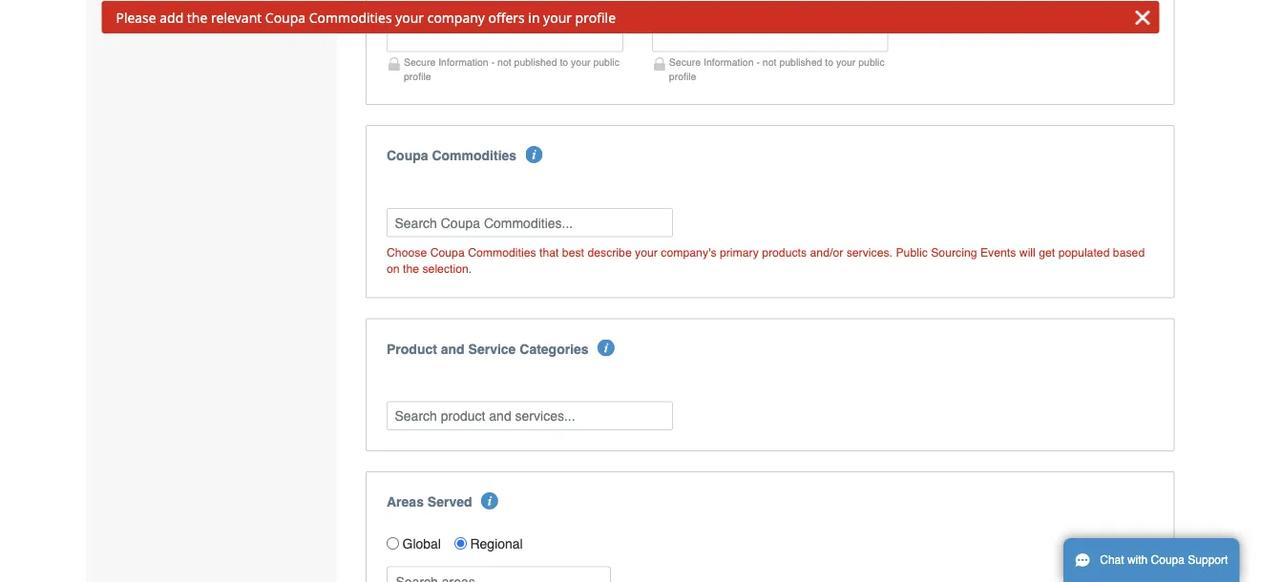 Task type: vqa. For each thing, say whether or not it's contained in the screenshot.
the Telephone country code image
no



Task type: locate. For each thing, give the bounding box(es) containing it.
not down duns text field
[[763, 57, 777, 68]]

0 horizontal spatial not
[[498, 57, 512, 68]]

secure information - not published to your public profile down duns text field
[[669, 57, 885, 83]]

information down the company
[[439, 57, 489, 68]]

the right add
[[187, 8, 208, 26]]

to
[[560, 57, 568, 68], [825, 57, 834, 68]]

please add the relevant coupa commodities your company offers in your profile
[[116, 8, 616, 26]]

None radio
[[387, 538, 399, 550], [455, 538, 467, 550], [387, 538, 399, 550], [455, 538, 467, 550]]

product and service categories
[[387, 341, 589, 357]]

1 horizontal spatial not
[[763, 57, 777, 68]]

1 not from the left
[[498, 57, 512, 68]]

published down duns text field
[[780, 57, 823, 68]]

0 horizontal spatial public
[[594, 57, 620, 68]]

1 horizontal spatial secure information - not published to your public profile
[[669, 57, 885, 83]]

to down "tax id" 'text box'
[[560, 57, 568, 68]]

your down "tax id" 'text box'
[[571, 57, 591, 68]]

2 information from the left
[[704, 57, 754, 68]]

choose coupa commodities that best describe your company's primary products and/or services. public sourcing events will get populated based on the selection.
[[387, 245, 1145, 276]]

published down "tax id" 'text box'
[[514, 57, 557, 68]]

information down duns text field
[[704, 57, 754, 68]]

sourcing
[[931, 245, 978, 259]]

to down duns text field
[[825, 57, 834, 68]]

secure
[[404, 57, 436, 68], [669, 57, 701, 68]]

1 horizontal spatial -
[[757, 57, 760, 68]]

additional information image right coupa commodities
[[526, 146, 543, 163]]

1 horizontal spatial published
[[780, 57, 823, 68]]

in
[[529, 8, 540, 26]]

2 secure from the left
[[669, 57, 701, 68]]

not down "tax id" 'text box'
[[498, 57, 512, 68]]

add
[[160, 8, 184, 26]]

1 horizontal spatial additional information image
[[598, 340, 615, 357]]

your right describe
[[635, 245, 658, 259]]

information
[[439, 57, 489, 68], [704, 57, 754, 68]]

2 to from the left
[[825, 57, 834, 68]]

primary
[[720, 245, 759, 259]]

0 horizontal spatial information
[[439, 57, 489, 68]]

1 horizontal spatial public
[[859, 57, 885, 68]]

your inside "choose coupa commodities that best describe your company's primary products and/or services. public sourcing events will get populated based on the selection."
[[635, 245, 658, 259]]

2 published from the left
[[780, 57, 823, 68]]

additional information image right categories
[[598, 340, 615, 357]]

and/or
[[810, 245, 844, 259]]

0 horizontal spatial secure information - not published to your public profile
[[404, 57, 620, 83]]

1 vertical spatial the
[[403, 262, 419, 276]]

choose
[[387, 245, 427, 259]]

additional information image
[[526, 146, 543, 163], [598, 340, 615, 357]]

chat with coupa support button
[[1064, 539, 1240, 583]]

0 horizontal spatial to
[[560, 57, 568, 68]]

product
[[387, 341, 437, 357]]

your right in
[[544, 8, 572, 26]]

secure down the company
[[404, 57, 436, 68]]

Tax ID text field
[[387, 23, 624, 52]]

the down choose at top left
[[403, 262, 419, 276]]

areas
[[387, 495, 424, 510]]

with
[[1128, 554, 1148, 567]]

secure information - not published to your public profile
[[404, 57, 620, 83], [669, 57, 885, 83]]

your left the company
[[396, 8, 424, 26]]

2 horizontal spatial profile
[[669, 71, 697, 83]]

secure down duns text field
[[669, 57, 701, 68]]

0 vertical spatial commodities
[[309, 8, 392, 26]]

additional information image for coupa commodities
[[526, 146, 543, 163]]

relevant
[[211, 8, 262, 26]]

1 horizontal spatial to
[[825, 57, 834, 68]]

commodities
[[309, 8, 392, 26], [432, 148, 517, 163], [468, 245, 536, 259]]

- down "tax id" 'text box'
[[492, 57, 495, 68]]

1 secure from the left
[[404, 57, 436, 68]]

your
[[396, 8, 424, 26], [544, 8, 572, 26], [571, 57, 591, 68], [837, 57, 856, 68], [635, 245, 658, 259]]

0 horizontal spatial secure
[[404, 57, 436, 68]]

0 horizontal spatial published
[[514, 57, 557, 68]]

additional information image for product and service categories
[[598, 340, 615, 357]]

2 vertical spatial commodities
[[468, 245, 536, 259]]

0 horizontal spatial additional information image
[[526, 146, 543, 163]]

1 horizontal spatial information
[[704, 57, 754, 68]]

your down duns text field
[[837, 57, 856, 68]]

- down duns text field
[[757, 57, 760, 68]]

0 horizontal spatial -
[[492, 57, 495, 68]]

1 horizontal spatial secure
[[669, 57, 701, 68]]

0 vertical spatial the
[[187, 8, 208, 26]]

1 horizontal spatial the
[[403, 262, 419, 276]]

coupa
[[265, 8, 306, 26], [387, 148, 428, 163], [430, 245, 465, 259], [1152, 554, 1185, 567]]

service
[[469, 341, 516, 357]]

the inside "choose coupa commodities that best describe your company's primary products and/or services. public sourcing events will get populated based on the selection."
[[403, 262, 419, 276]]

company's
[[661, 245, 717, 259]]

2 secure information - not published to your public profile from the left
[[669, 57, 885, 83]]

secure information - not published to your public profile down "tax id" 'text box'
[[404, 57, 620, 83]]

best
[[562, 245, 585, 259]]

-
[[492, 57, 495, 68], [757, 57, 760, 68]]

profile
[[576, 8, 616, 26], [404, 71, 431, 83], [669, 71, 697, 83]]

1 vertical spatial additional information image
[[598, 340, 615, 357]]

services.
[[847, 245, 893, 259]]

coupa inside chat with coupa support button
[[1152, 554, 1185, 567]]

categories
[[520, 341, 589, 357]]

coupa commodities
[[387, 148, 517, 163]]

the
[[187, 8, 208, 26], [403, 262, 419, 276]]

not
[[498, 57, 512, 68], [763, 57, 777, 68]]

1 vertical spatial commodities
[[432, 148, 517, 163]]

0 vertical spatial additional information image
[[526, 146, 543, 163]]

describe
[[588, 245, 632, 259]]

additional information image
[[481, 493, 498, 510]]

published
[[514, 57, 557, 68], [780, 57, 823, 68]]

public
[[594, 57, 620, 68], [859, 57, 885, 68]]



Task type: describe. For each thing, give the bounding box(es) containing it.
chat
[[1101, 554, 1125, 567]]

get
[[1039, 245, 1056, 259]]

DUNS text field
[[652, 23, 889, 52]]

areas served
[[387, 495, 472, 510]]

1 public from the left
[[594, 57, 620, 68]]

selection.
[[423, 262, 472, 276]]

0 horizontal spatial profile
[[404, 71, 431, 83]]

served
[[428, 495, 472, 510]]

based
[[1114, 245, 1145, 259]]

coupa inside "choose coupa commodities that best describe your company's primary products and/or services. public sourcing events will get populated based on the selection."
[[430, 245, 465, 259]]

1 information from the left
[[439, 57, 489, 68]]

that
[[540, 245, 559, 259]]

company
[[428, 8, 485, 26]]

2 - from the left
[[757, 57, 760, 68]]

1 published from the left
[[514, 57, 557, 68]]

1 horizontal spatial profile
[[576, 8, 616, 26]]

regional
[[470, 536, 523, 552]]

will
[[1020, 245, 1036, 259]]

public
[[896, 245, 928, 259]]

events
[[981, 245, 1017, 259]]

on
[[387, 262, 400, 276]]

0 horizontal spatial the
[[187, 8, 208, 26]]

1 - from the left
[[492, 57, 495, 68]]

and
[[441, 341, 465, 357]]

support
[[1189, 554, 1229, 567]]

please
[[116, 8, 156, 26]]

2 public from the left
[[859, 57, 885, 68]]

commodities inside "choose coupa commodities that best describe your company's primary products and/or services. public sourcing events will get populated based on the selection."
[[468, 245, 536, 259]]

chat with coupa support
[[1101, 554, 1229, 567]]

1 secure information - not published to your public profile from the left
[[404, 57, 620, 83]]

1 to from the left
[[560, 57, 568, 68]]

products
[[762, 245, 807, 259]]

global
[[403, 536, 441, 552]]

populated
[[1059, 245, 1110, 259]]

offers
[[489, 8, 525, 26]]

2 not from the left
[[763, 57, 777, 68]]



